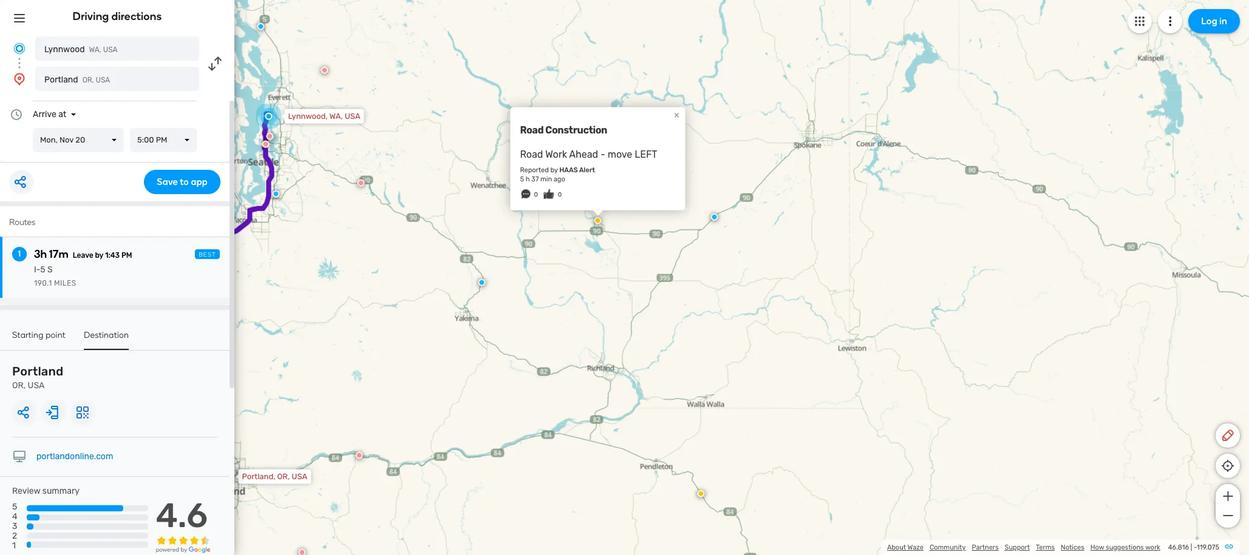 Task type: vqa. For each thing, say whether or not it's contained in the screenshot.
NE to the bottom
no



Task type: locate. For each thing, give the bounding box(es) containing it.
1 vertical spatial -
[[1194, 544, 1197, 552]]

usa
[[103, 46, 118, 54], [96, 76, 110, 84], [345, 112, 360, 121], [28, 381, 45, 391], [292, 472, 307, 482]]

community
[[930, 544, 966, 552]]

or, right portland,
[[277, 472, 290, 482]]

0 vertical spatial pm
[[156, 135, 167, 145]]

usa down 'driving directions'
[[103, 46, 118, 54]]

1 inside the 5 4 3 2 1
[[12, 542, 16, 552]]

0 horizontal spatial pm
[[121, 252, 132, 260]]

0
[[534, 191, 538, 198], [558, 191, 562, 198]]

5 left h
[[520, 175, 524, 183]]

0 down 37
[[534, 191, 538, 198]]

lynnwood, wa, usa
[[288, 112, 360, 121]]

1 horizontal spatial or,
[[82, 76, 94, 84]]

hazard image
[[698, 491, 705, 498]]

5 4 3 2 1
[[12, 502, 17, 552]]

0 vertical spatial 1
[[18, 249, 21, 259]]

1 vertical spatial police image
[[711, 214, 718, 221]]

5 left s
[[40, 265, 45, 275]]

miles
[[54, 279, 76, 288]]

2 horizontal spatial or,
[[277, 472, 290, 482]]

1 0 from the left
[[534, 191, 538, 198]]

2
[[12, 532, 17, 542]]

lynnwood wa, usa
[[44, 44, 118, 55]]

1 horizontal spatial pm
[[156, 135, 167, 145]]

1 vertical spatial 1
[[12, 542, 16, 552]]

destination
[[84, 330, 129, 341]]

support
[[1005, 544, 1030, 552]]

1 left "3h"
[[18, 249, 21, 259]]

community link
[[930, 544, 966, 552]]

wa, for lynnwood,
[[330, 112, 343, 121]]

2 vertical spatial 5
[[12, 502, 17, 513]]

portlandonline.com link
[[36, 452, 113, 462]]

clock image
[[9, 108, 24, 122]]

1 horizontal spatial by
[[551, 166, 558, 174]]

or, down starting point button
[[12, 381, 26, 391]]

portland down starting point button
[[12, 364, 63, 379]]

0 vertical spatial or,
[[82, 76, 94, 84]]

road closed image
[[321, 67, 328, 74], [266, 133, 274, 140], [356, 452, 363, 460], [299, 550, 306, 556]]

s
[[47, 265, 53, 275]]

pm right 5:00
[[156, 135, 167, 145]]

portland or, usa
[[44, 75, 110, 85], [12, 364, 63, 391]]

about waze community partners support terms notices how suggestions work
[[888, 544, 1161, 552]]

or, down lynnwood wa, usa
[[82, 76, 94, 84]]

wa, right the lynnwood
[[89, 46, 101, 54]]

driving directions
[[73, 10, 162, 23]]

1 horizontal spatial 5
[[40, 265, 45, 275]]

portland or, usa down lynnwood wa, usa
[[44, 75, 110, 85]]

police image
[[257, 23, 265, 30], [711, 214, 718, 221], [478, 279, 486, 287]]

5 inside the road work ahead - move left reported by haas alert 5 h 37 min ago
[[520, 175, 524, 183]]

best
[[199, 252, 216, 259]]

1 vertical spatial wa,
[[330, 112, 343, 121]]

0 vertical spatial wa,
[[89, 46, 101, 54]]

road inside the road work ahead - move left reported by haas alert 5 h 37 min ago
[[520, 149, 543, 160]]

current location image
[[12, 41, 27, 56]]

road closed image
[[262, 141, 269, 148], [357, 180, 365, 187]]

×
[[674, 109, 680, 121]]

waze
[[908, 544, 924, 552]]

min
[[541, 175, 552, 183]]

0 horizontal spatial 0
[[534, 191, 538, 198]]

1 vertical spatial by
[[95, 252, 103, 260]]

0 horizontal spatial 5
[[12, 502, 17, 513]]

directions
[[111, 10, 162, 23]]

how suggestions work link
[[1091, 544, 1161, 552]]

pm
[[156, 135, 167, 145], [121, 252, 132, 260]]

mon,
[[40, 135, 58, 145]]

4.6
[[156, 496, 208, 536]]

0 horizontal spatial road closed image
[[262, 141, 269, 148]]

wa, inside lynnwood wa, usa
[[89, 46, 101, 54]]

0 vertical spatial road closed image
[[262, 141, 269, 148]]

or,
[[82, 76, 94, 84], [12, 381, 26, 391], [277, 472, 290, 482]]

link image
[[1225, 542, 1234, 552]]

construction
[[546, 124, 607, 136]]

starting point button
[[12, 330, 66, 349]]

- right |
[[1194, 544, 1197, 552]]

notices link
[[1061, 544, 1085, 552]]

i-
[[34, 265, 40, 275]]

wa,
[[89, 46, 101, 54], [330, 112, 343, 121]]

5:00 pm
[[137, 135, 167, 145]]

1 down 3 on the left bottom of page
[[12, 542, 16, 552]]

ahead
[[569, 149, 598, 160]]

0 vertical spatial -
[[601, 149, 606, 160]]

pm inside 3h 17m leave by 1:43 pm
[[121, 252, 132, 260]]

wa, right lynnwood, at the left top of the page
[[330, 112, 343, 121]]

1
[[18, 249, 21, 259], [12, 542, 16, 552]]

3
[[12, 522, 17, 532]]

work
[[1146, 544, 1161, 552]]

0 down ago
[[558, 191, 562, 198]]

5
[[520, 175, 524, 183], [40, 265, 45, 275], [12, 502, 17, 513]]

5 up 3 on the left bottom of page
[[12, 502, 17, 513]]

road
[[520, 124, 544, 136], [520, 149, 543, 160]]

1 vertical spatial pm
[[121, 252, 132, 260]]

by
[[551, 166, 558, 174], [95, 252, 103, 260]]

5:00
[[137, 135, 154, 145]]

partners link
[[972, 544, 999, 552]]

terms
[[1036, 544, 1055, 552]]

lynnwood
[[44, 44, 85, 55]]

0 vertical spatial road
[[520, 124, 544, 136]]

pm right 1:43
[[121, 252, 132, 260]]

h
[[526, 175, 530, 183]]

left
[[635, 149, 658, 160]]

37
[[532, 175, 539, 183]]

by inside 3h 17m leave by 1:43 pm
[[95, 252, 103, 260]]

0 horizontal spatial police image
[[257, 23, 265, 30]]

5 inside i-5 s 190.1 miles
[[40, 265, 45, 275]]

1 horizontal spatial 0
[[558, 191, 562, 198]]

- left "move"
[[601, 149, 606, 160]]

about waze link
[[888, 544, 924, 552]]

0 horizontal spatial by
[[95, 252, 103, 260]]

1 horizontal spatial -
[[1194, 544, 1197, 552]]

1 road from the top
[[520, 124, 544, 136]]

by left 1:43
[[95, 252, 103, 260]]

1 vertical spatial 5
[[40, 265, 45, 275]]

driving
[[73, 10, 109, 23]]

portland or, usa down starting point button
[[12, 364, 63, 391]]

nov
[[60, 135, 74, 145]]

-
[[601, 149, 606, 160], [1194, 544, 1197, 552]]

1 vertical spatial road closed image
[[357, 180, 365, 187]]

lynnwood,
[[288, 112, 328, 121]]

0 horizontal spatial -
[[601, 149, 606, 160]]

0 horizontal spatial 1
[[12, 542, 16, 552]]

20
[[76, 135, 85, 145]]

1 horizontal spatial wa,
[[330, 112, 343, 121]]

by up ago
[[551, 166, 558, 174]]

starting point
[[12, 330, 66, 341]]

1 vertical spatial road
[[520, 149, 543, 160]]

2 horizontal spatial police image
[[711, 214, 718, 221]]

notices
[[1061, 544, 1085, 552]]

1 vertical spatial or,
[[12, 381, 26, 391]]

portland
[[44, 75, 78, 85], [12, 364, 63, 379]]

wa, for lynnwood
[[89, 46, 101, 54]]

2 horizontal spatial 5
[[520, 175, 524, 183]]

portland down the lynnwood
[[44, 75, 78, 85]]

pencil image
[[1221, 429, 1236, 443]]

0 horizontal spatial or,
[[12, 381, 26, 391]]

how
[[1091, 544, 1105, 552]]

0 horizontal spatial wa,
[[89, 46, 101, 54]]

move
[[608, 149, 633, 160]]

2 road from the top
[[520, 149, 543, 160]]

0 vertical spatial by
[[551, 166, 558, 174]]

usa down starting point button
[[28, 381, 45, 391]]

0 vertical spatial 5
[[520, 175, 524, 183]]

2 vertical spatial police image
[[478, 279, 486, 287]]



Task type: describe. For each thing, give the bounding box(es) containing it.
usa right lynnwood, at the left top of the page
[[345, 112, 360, 121]]

× link
[[672, 109, 682, 121]]

5 inside the 5 4 3 2 1
[[12, 502, 17, 513]]

road for road work ahead - move left reported by haas alert 5 h 37 min ago
[[520, 149, 543, 160]]

2 vertical spatial or,
[[277, 472, 290, 482]]

190.1
[[34, 279, 52, 288]]

|
[[1191, 544, 1193, 552]]

reported
[[520, 166, 549, 174]]

2 0 from the left
[[558, 191, 562, 198]]

computer image
[[12, 450, 27, 465]]

terms link
[[1036, 544, 1055, 552]]

point
[[46, 330, 66, 341]]

portland, or, usa
[[242, 472, 307, 482]]

by inside the road work ahead - move left reported by haas alert 5 h 37 min ago
[[551, 166, 558, 174]]

road for road construction
[[520, 124, 544, 136]]

pm inside 'list box'
[[156, 135, 167, 145]]

review
[[12, 487, 40, 497]]

about
[[888, 544, 906, 552]]

leave
[[73, 252, 93, 260]]

starting
[[12, 330, 43, 341]]

zoom in image
[[1221, 490, 1236, 504]]

partners
[[972, 544, 999, 552]]

1 vertical spatial portland
[[12, 364, 63, 379]]

ago
[[554, 175, 565, 183]]

3h
[[34, 248, 47, 261]]

17m
[[49, 248, 68, 261]]

1:43
[[105, 252, 120, 260]]

46.816
[[1169, 544, 1190, 552]]

location image
[[12, 72, 27, 86]]

0 vertical spatial portland or, usa
[[44, 75, 110, 85]]

arrive
[[33, 109, 56, 120]]

0 vertical spatial portland
[[44, 75, 78, 85]]

road construction
[[520, 124, 607, 136]]

road work ahead - move left reported by haas alert 5 h 37 min ago
[[520, 149, 658, 183]]

at
[[58, 109, 66, 120]]

portland,
[[242, 472, 275, 482]]

support link
[[1005, 544, 1030, 552]]

4
[[12, 512, 17, 523]]

1 horizontal spatial road closed image
[[357, 180, 365, 187]]

police image
[[272, 191, 280, 198]]

1 vertical spatial portland or, usa
[[12, 364, 63, 391]]

haas
[[560, 166, 578, 174]]

arrive at
[[33, 109, 66, 120]]

0 vertical spatial police image
[[257, 23, 265, 30]]

destination button
[[84, 330, 129, 351]]

alert
[[579, 166, 595, 174]]

1 horizontal spatial police image
[[478, 279, 486, 287]]

suggestions
[[1106, 544, 1144, 552]]

i-5 s 190.1 miles
[[34, 265, 76, 288]]

review summary
[[12, 487, 80, 497]]

work
[[546, 149, 567, 160]]

zoom out image
[[1221, 509, 1236, 524]]

5:00 pm list box
[[130, 128, 197, 152]]

119.075
[[1197, 544, 1220, 552]]

- inside the road work ahead - move left reported by haas alert 5 h 37 min ago
[[601, 149, 606, 160]]

usa right portland,
[[292, 472, 307, 482]]

portlandonline.com
[[36, 452, 113, 462]]

3h 17m leave by 1:43 pm
[[34, 248, 132, 261]]

mon, nov 20 list box
[[33, 128, 124, 152]]

usa inside lynnwood wa, usa
[[103, 46, 118, 54]]

1 horizontal spatial 1
[[18, 249, 21, 259]]

46.816 | -119.075
[[1169, 544, 1220, 552]]

mon, nov 20
[[40, 135, 85, 145]]

summary
[[42, 487, 80, 497]]

routes
[[9, 217, 35, 228]]

usa down lynnwood wa, usa
[[96, 76, 110, 84]]



